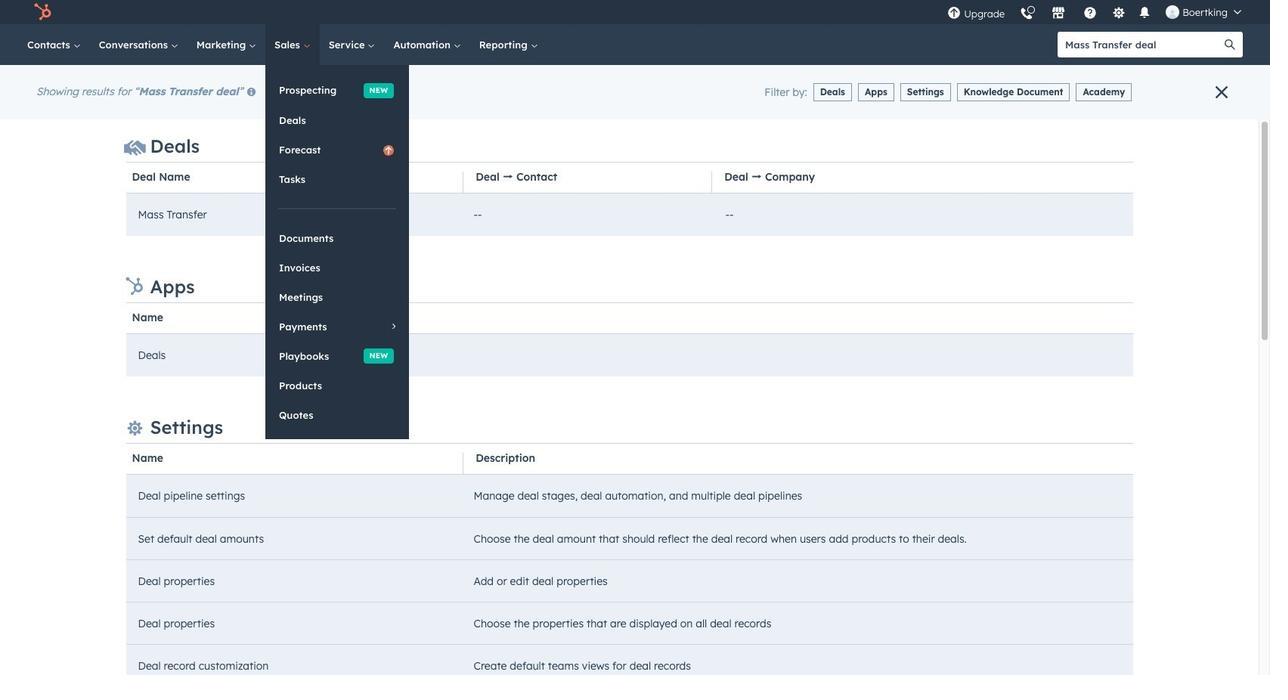 Task type: vqa. For each thing, say whether or not it's contained in the screenshot.
Bob King 'image'
yes



Task type: describe. For each thing, give the bounding box(es) containing it.
link opens in a new window image
[[367, 579, 377, 597]]

Search HubSpot search field
[[1058, 32, 1218, 57]]

user guides element
[[232, 65, 386, 229]]

bob king image
[[1166, 5, 1180, 19]]



Task type: locate. For each thing, give the bounding box(es) containing it.
[object object] complete progress bar
[[886, 325, 921, 330]]

progress bar
[[411, 116, 539, 132]]

sales menu
[[265, 65, 409, 439]]

marketplaces image
[[1052, 7, 1066, 20]]

menu
[[940, 0, 1252, 24]]



